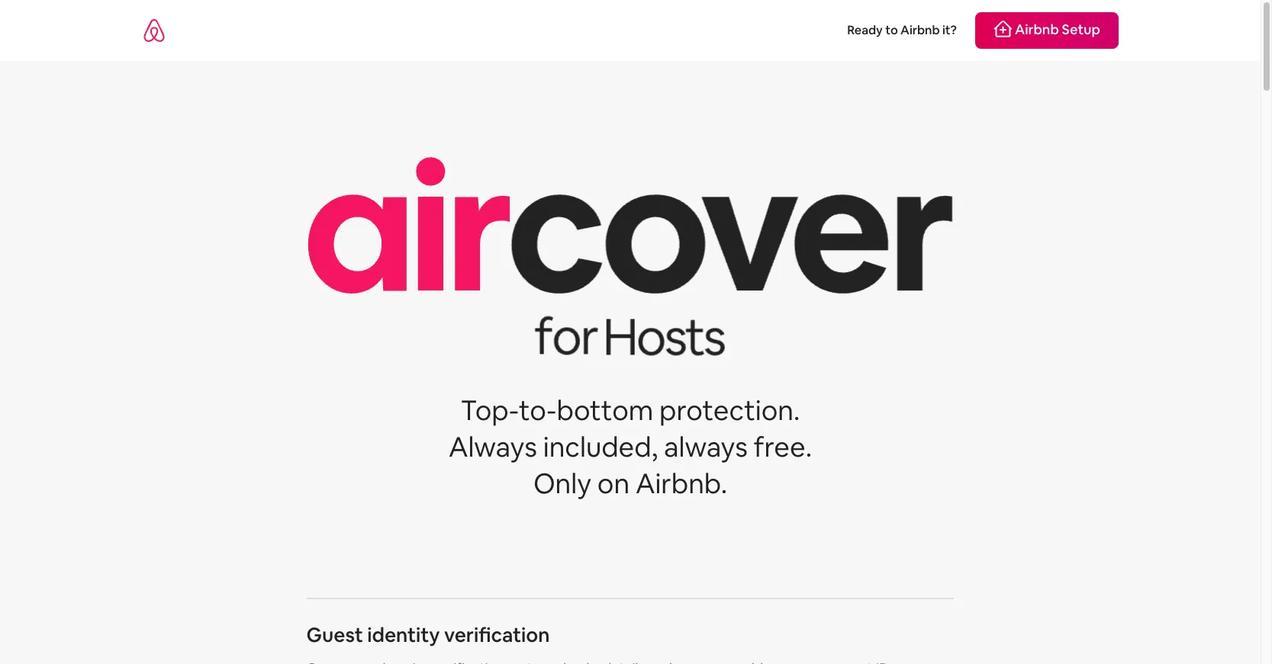 Task type: locate. For each thing, give the bounding box(es) containing it.
verification
[[445, 623, 550, 649]]

airbnb right to
[[901, 22, 940, 38]]

bottom
[[557, 393, 653, 429]]

protection.
[[659, 393, 800, 429]]

airbnb
[[1015, 21, 1059, 38], [901, 22, 940, 38]]

to-
[[519, 393, 557, 429]]

setup
[[1062, 21, 1101, 38]]

to
[[885, 22, 898, 38]]

guest
[[307, 623, 363, 649]]

included,
[[543, 430, 658, 466]]

on
[[597, 467, 630, 502]]

guest identity verification
[[307, 623, 550, 649]]

airbnb left setup
[[1015, 21, 1059, 38]]

1 horizontal spatial airbnb
[[1015, 21, 1059, 38]]

airbnb.
[[636, 467, 727, 502]]

it?
[[942, 22, 957, 38]]

airbnb homepage image
[[142, 18, 166, 43]]

top-
[[461, 393, 519, 429]]



Task type: vqa. For each thing, say whether or not it's contained in the screenshot.
the on
yes



Task type: describe. For each thing, give the bounding box(es) containing it.
free.
[[754, 430, 812, 466]]

only
[[533, 467, 591, 502]]

ready
[[847, 22, 883, 38]]

airbnb setup link
[[975, 12, 1119, 49]]

always
[[664, 430, 748, 466]]

ready to airbnb it?
[[847, 22, 957, 38]]

airbnb setup
[[1015, 21, 1101, 38]]

always
[[449, 430, 537, 466]]

0 horizontal spatial airbnb
[[901, 22, 940, 38]]

identity
[[368, 623, 440, 649]]

top-to-bottom protection. always included, always free. only on airbnb.
[[449, 393, 812, 502]]



